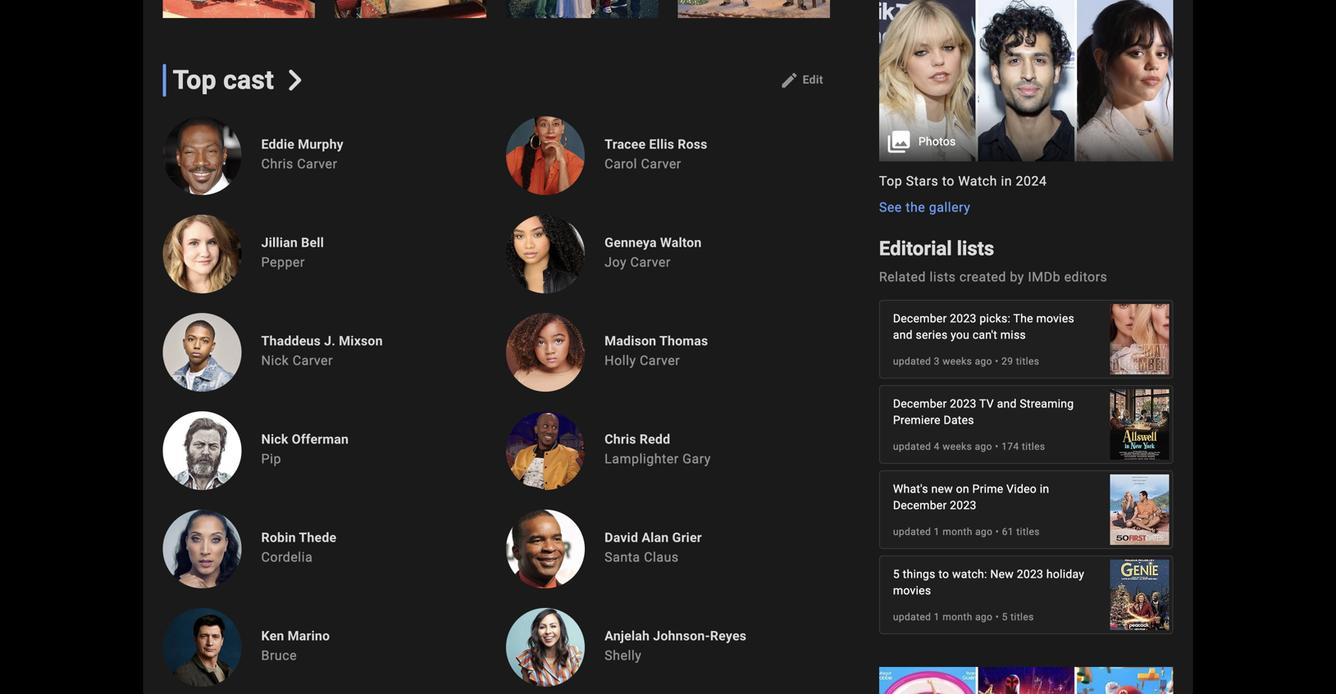 Task type: vqa. For each thing, say whether or not it's contained in the screenshot.
the man"
no



Task type: describe. For each thing, give the bounding box(es) containing it.
tracee ellis ross link
[[605, 136, 708, 153]]

1 horizontal spatial 5
[[1002, 612, 1008, 623]]

chris inside eddie murphy chris carver
[[261, 156, 294, 172]]

robin thede image
[[163, 510, 242, 589]]

updated 1 month ago • 5 titles
[[893, 612, 1034, 623]]

claus
[[644, 550, 679, 566]]

5 inside 5 things to watch: new 2023 holiday movies
[[893, 568, 900, 582]]

updated 1 month ago • 61 titles
[[893, 527, 1040, 538]]

ellis
[[649, 137, 674, 152]]

movies inside 'december 2023 picks: the movies and series you can't miss'
[[1037, 312, 1075, 326]]

watch:
[[952, 568, 987, 582]]

drew barrymore and adam sandler in 50 first dates (2004) image
[[1110, 466, 1169, 554]]

cast
[[223, 65, 274, 96]]

ago for prime
[[976, 527, 993, 538]]

month for 2023
[[943, 527, 973, 538]]

december for premiere
[[893, 397, 947, 411]]

genneya walton link
[[605, 235, 702, 251]]

robin
[[261, 530, 296, 546]]

2 eddie murphy, jillian bell, and madison thomas in candy cane lane (2023) image from the left
[[335, 0, 487, 18]]

61
[[1002, 527, 1014, 538]]

2023 inside december 2023 tv and streaming premiere dates
[[950, 397, 977, 411]]

ago for watch:
[[976, 612, 993, 623]]

updated 3 weeks ago • 29 titles
[[893, 356, 1040, 367]]

photos
[[919, 135, 956, 149]]

editorial lists
[[879, 237, 994, 261]]

david alan grier santa claus
[[605, 530, 702, 566]]

• for and
[[995, 441, 999, 453]]

photos group
[[879, 0, 1174, 162]]

lists for editorial
[[957, 237, 994, 261]]

weeks for dates
[[943, 441, 972, 453]]

chris redd link
[[605, 432, 718, 448]]

lamplighter gary link
[[605, 452, 711, 467]]

top stars to watch in 2024 link
[[879, 172, 1174, 191]]

see
[[879, 200, 902, 215]]

nick offerman, robin thede, and chris redd in candy cane lane (2023) image
[[678, 0, 830, 18]]

nick offerman pip
[[261, 432, 349, 467]]

eddie murphy and tracee ellis ross in candy cane lane (2023) image
[[850, 0, 1002, 18]]

photos link
[[879, 0, 1174, 162]]

bell
[[301, 235, 324, 251]]

genneya walton image
[[506, 215, 585, 294]]

nick offerman link
[[261, 432, 349, 448]]

johnson-
[[653, 629, 710, 644]]

melissa mccarthy in genie (2023) image
[[1110, 552, 1169, 639]]

carver for thomas
[[640, 353, 680, 369]]

things
[[903, 568, 936, 582]]

madison
[[605, 333, 657, 349]]

3
[[934, 356, 940, 367]]

pepper link
[[261, 255, 305, 270]]

chris inside chris redd lamplighter gary
[[605, 432, 636, 448]]

edit image
[[780, 70, 800, 90]]

the
[[1014, 312, 1034, 326]]

picks:
[[980, 312, 1011, 326]]

in inside 'link'
[[1001, 174, 1012, 189]]

what's
[[893, 483, 928, 496]]

by
[[1010, 269, 1025, 285]]

edit button
[[773, 67, 830, 93]]

david alan grier image
[[506, 510, 585, 589]]

related
[[879, 269, 926, 285]]

and inside december 2023 tv and streaming premiere dates
[[997, 397, 1017, 411]]

editors
[[1065, 269, 1108, 285]]

ago for the
[[975, 356, 993, 367]]

carol
[[605, 156, 637, 172]]

updated for december 2023 tv and streaming premiere dates
[[893, 441, 931, 453]]

genneya
[[605, 235, 657, 251]]

thaddeus
[[261, 333, 321, 349]]

29
[[1002, 356, 1013, 367]]

nick offerman image
[[163, 412, 242, 491]]

5 things to watch: new 2023 holiday movies
[[893, 568, 1085, 598]]

• for watch:
[[996, 612, 999, 623]]

eddie murphy link
[[261, 136, 344, 153]]

holiday
[[1047, 568, 1085, 582]]

jillian bell image
[[163, 215, 242, 294]]

nick inside 'thaddeus j. mixson nick carver'
[[261, 353, 289, 369]]

lists for related
[[930, 269, 956, 285]]

holly
[[605, 353, 636, 369]]

ken
[[261, 629, 284, 644]]

streaming
[[1020, 397, 1074, 411]]

4
[[934, 441, 940, 453]]

madison thomas link
[[605, 333, 708, 349]]

2023 inside 'december 2023 picks: the movies and series you can't miss'
[[950, 312, 977, 326]]

month for movies
[[943, 612, 973, 623]]

cordelia
[[261, 550, 313, 566]]

chris redd lamplighter gary
[[605, 432, 711, 467]]

eddie murphy image
[[163, 116, 242, 195]]

tracee ellis ross carol carver
[[605, 137, 708, 172]]

thaddeus j. mixson image
[[163, 313, 242, 392]]

carver for walton
[[630, 255, 671, 270]]

marino
[[288, 629, 330, 644]]

reyes
[[710, 629, 747, 644]]

updated 4 weeks ago • 174 titles
[[893, 441, 1046, 453]]

watch
[[959, 174, 998, 189]]

production art image for 1st group from the bottom
[[879, 668, 1174, 695]]

production art image for photos group
[[879, 0, 1174, 162]]

stars
[[906, 174, 939, 189]]

new
[[932, 483, 953, 496]]

top for top stars to watch in 2024
[[879, 174, 903, 189]]

to for stars
[[942, 174, 955, 189]]

joy carver link
[[605, 255, 671, 270]]

madison thomas holly carver
[[605, 333, 708, 369]]

carver inside 'thaddeus j. mixson nick carver'
[[293, 353, 333, 369]]

robin thede cordelia
[[261, 530, 337, 566]]

titles for streaming
[[1022, 441, 1046, 453]]

you
[[951, 328, 970, 342]]

santa
[[605, 550, 640, 566]]



Task type: locate. For each thing, give the bounding box(es) containing it.
tv
[[980, 397, 994, 411]]

month down what's new on prime video in december 2023 at the right bottom of the page
[[943, 527, 973, 538]]

to for things
[[939, 568, 949, 582]]

2 month from the top
[[943, 612, 973, 623]]

ago left 174
[[975, 441, 993, 453]]

top inside 'link'
[[879, 174, 903, 189]]

and
[[893, 328, 913, 342], [997, 397, 1017, 411]]

alan
[[642, 530, 669, 546]]

1 for movies
[[934, 612, 940, 623]]

weeks right 4
[[943, 441, 972, 453]]

movies right the
[[1037, 312, 1075, 326]]

• left 174
[[995, 441, 999, 453]]

titles right 174
[[1022, 441, 1046, 453]]

month down watch:
[[943, 612, 973, 623]]

1 horizontal spatial in
[[1040, 483, 1050, 496]]

nick up pip
[[261, 432, 288, 448]]

pip link
[[261, 452, 281, 467]]

eddie
[[261, 137, 295, 152]]

december
[[893, 312, 947, 326], [893, 397, 947, 411], [893, 499, 947, 513]]

and inside 'december 2023 picks: the movies and series you can't miss'
[[893, 328, 913, 342]]

ago left 61
[[976, 527, 993, 538]]

mixson
[[339, 333, 383, 349]]

ken marino bruce
[[261, 629, 330, 664]]

1 vertical spatial chris
[[605, 432, 636, 448]]

• for the
[[995, 356, 999, 367]]

0 vertical spatial top
[[173, 65, 216, 96]]

and right tv
[[997, 397, 1017, 411]]

1 horizontal spatial movies
[[1037, 312, 1075, 326]]

eddie murphy, tracee ellis ross, madison thomas, thaddeus j. mixson, and genneya walton in candy cane lane (2023) image
[[506, 0, 658, 18]]

santa claus link
[[605, 550, 679, 566]]

gary
[[683, 452, 711, 467]]

new
[[990, 568, 1014, 582]]

4 • from the top
[[996, 612, 999, 623]]

updated down what's at the bottom right of page
[[893, 527, 931, 538]]

group containing top stars to watch in 2024
[[879, 0, 1174, 217]]

lists
[[957, 237, 994, 261], [930, 269, 956, 285]]

carver down thaddeus j. mixson link
[[293, 353, 333, 369]]

1 horizontal spatial and
[[997, 397, 1017, 411]]

in inside what's new on prime video in december 2023
[[1040, 483, 1050, 496]]

1 vertical spatial in
[[1040, 483, 1050, 496]]

pepper
[[261, 255, 305, 270]]

1 december from the top
[[893, 312, 947, 326]]

1 vertical spatial weeks
[[943, 441, 972, 453]]

december up "premiere"
[[893, 397, 947, 411]]

titles for new
[[1011, 612, 1034, 623]]

0 vertical spatial group
[[879, 0, 1174, 217]]

december for and
[[893, 312, 947, 326]]

3 • from the top
[[996, 527, 999, 538]]

0 vertical spatial month
[[943, 527, 973, 538]]

1 eddie murphy, jillian bell, and madison thomas in candy cane lane (2023) image from the left
[[163, 0, 315, 18]]

0 vertical spatial 1
[[934, 527, 940, 538]]

1 down things
[[934, 612, 940, 623]]

in left 2024 on the right
[[1001, 174, 1012, 189]]

2 1 from the top
[[934, 612, 940, 623]]

on
[[956, 483, 970, 496]]

premiere
[[893, 414, 941, 427]]

movies down things
[[893, 584, 931, 598]]

weeks for series
[[943, 356, 972, 367]]

chris
[[261, 156, 294, 172], [605, 432, 636, 448]]

david alan grier link
[[605, 530, 702, 546]]

carver down madison thomas link
[[640, 353, 680, 369]]

0 horizontal spatial in
[[1001, 174, 1012, 189]]

ago left 29
[[975, 356, 993, 367]]

5 left things
[[893, 568, 900, 582]]

carver down the murphy
[[297, 156, 338, 172]]

1 updated from the top
[[893, 356, 931, 367]]

2023 up dates
[[950, 397, 977, 411]]

2023 down on
[[950, 499, 977, 513]]

in right video
[[1040, 483, 1050, 496]]

nick inside nick offerman pip
[[261, 432, 288, 448]]

0 vertical spatial december
[[893, 312, 947, 326]]

series
[[916, 328, 948, 342]]

december inside december 2023 tv and streaming premiere dates
[[893, 397, 947, 411]]

0 vertical spatial production art image
[[879, 0, 1174, 162]]

2 updated from the top
[[893, 441, 931, 453]]

2 nick from the top
[[261, 432, 288, 448]]

titles for movies
[[1016, 356, 1040, 367]]

2023
[[950, 312, 977, 326], [950, 397, 977, 411], [950, 499, 977, 513], [1017, 568, 1044, 582]]

related lists created by imdb editors
[[879, 269, 1108, 285]]

to right things
[[939, 568, 949, 582]]

1 for 2023
[[934, 527, 940, 538]]

thaddeus j. mixson nick carver
[[261, 333, 383, 369]]

eddie murphy chris carver
[[261, 137, 344, 172]]

grier
[[672, 530, 702, 546]]

top left cast
[[173, 65, 216, 96]]

1 vertical spatial december
[[893, 397, 947, 411]]

2023 right 'new'
[[1017, 568, 1044, 582]]

miss
[[1001, 328, 1026, 342]]

0 horizontal spatial top
[[173, 65, 216, 96]]

and left series
[[893, 328, 913, 342]]

ken marino image
[[163, 609, 242, 687]]

tracee ellis ross image
[[506, 116, 585, 195]]

1 vertical spatial nick
[[261, 432, 288, 448]]

nick down thaddeus
[[261, 353, 289, 369]]

top
[[173, 65, 216, 96], [879, 174, 903, 189]]

1 horizontal spatial lists
[[957, 237, 994, 261]]

murphy
[[298, 137, 344, 152]]

month
[[943, 527, 973, 538], [943, 612, 973, 623]]

top stars to watch in 2024
[[879, 174, 1047, 189]]

eddie murphy, jillian bell, and madison thomas in candy cane lane (2023) image
[[163, 0, 315, 18], [335, 0, 487, 18]]

titles for video
[[1017, 527, 1040, 538]]

1 horizontal spatial top
[[879, 174, 903, 189]]

to right stars
[[942, 174, 955, 189]]

1 weeks from the top
[[943, 356, 972, 367]]

2023 inside 5 things to watch: new 2023 holiday movies
[[1017, 568, 1044, 582]]

updated for 5 things to watch: new 2023 holiday movies
[[893, 612, 931, 623]]

0 horizontal spatial chris
[[261, 156, 294, 172]]

bruce
[[261, 648, 297, 664]]

holly carver link
[[605, 353, 680, 369]]

0 horizontal spatial movies
[[893, 584, 931, 598]]

0 vertical spatial movies
[[1037, 312, 1075, 326]]

1 nick from the top
[[261, 353, 289, 369]]

updated for what's new on prime video in december 2023
[[893, 527, 931, 538]]

lamplighter
[[605, 452, 679, 467]]

1 horizontal spatial eddie murphy, jillian bell, and madison thomas in candy cane lane (2023) image
[[335, 0, 487, 18]]

december inside 'december 2023 picks: the movies and series you can't miss'
[[893, 312, 947, 326]]

julianne moore and natalie portman in may december (2023) image
[[1110, 296, 1169, 383]]

ken marino link
[[261, 628, 330, 645]]

top for top cast
[[173, 65, 216, 96]]

174
[[1002, 441, 1019, 453]]

anjelah johnson-reyes image
[[506, 609, 585, 687]]

production art image
[[879, 0, 1174, 162], [879, 668, 1174, 695]]

top cast
[[173, 65, 274, 96]]

0 horizontal spatial 5
[[893, 568, 900, 582]]

top up see
[[879, 174, 903, 189]]

2 • from the top
[[995, 441, 999, 453]]

december up series
[[893, 312, 947, 326]]

0 vertical spatial in
[[1001, 174, 1012, 189]]

december inside what's new on prime video in december 2023
[[893, 499, 947, 513]]

shelly link
[[605, 648, 642, 664]]

chris carver link
[[261, 156, 338, 172]]

titles down 'new'
[[1011, 612, 1034, 623]]

2024
[[1016, 174, 1047, 189]]

0 horizontal spatial and
[[893, 328, 913, 342]]

• down 5 things to watch: new 2023 holiday movies
[[996, 612, 999, 623]]

0 vertical spatial to
[[942, 174, 955, 189]]

1 • from the top
[[995, 356, 999, 367]]

chevron right inline image
[[285, 70, 306, 91]]

lists up created
[[957, 237, 994, 261]]

3 december from the top
[[893, 499, 947, 513]]

0 vertical spatial and
[[893, 328, 913, 342]]

gallery
[[929, 200, 971, 215]]

the
[[906, 200, 926, 215]]

• left 29
[[995, 356, 999, 367]]

edit
[[803, 73, 824, 87]]

group
[[879, 0, 1174, 217], [879, 668, 1174, 695]]

2023 up you
[[950, 312, 977, 326]]

2 group from the top
[[879, 668, 1174, 695]]

5 down 5 things to watch: new 2023 holiday movies
[[1002, 612, 1008, 623]]

redd
[[640, 432, 670, 448]]

1 group from the top
[[879, 0, 1174, 217]]

1 production art image from the top
[[879, 0, 1174, 162]]

carol carver link
[[605, 156, 682, 172]]

bruce link
[[261, 648, 297, 664]]

1 vertical spatial movies
[[893, 584, 931, 598]]

nick carver link
[[261, 353, 333, 369]]

2 weeks from the top
[[943, 441, 972, 453]]

1 vertical spatial 5
[[1002, 612, 1008, 623]]

anjelah johnson-reyes shelly
[[605, 629, 747, 664]]

genneya walton joy carver
[[605, 235, 702, 270]]

ago down 5 things to watch: new 2023 holiday movies
[[976, 612, 993, 623]]

0 horizontal spatial eddie murphy, jillian bell, and madison thomas in candy cane lane (2023) image
[[163, 0, 315, 18]]

dates
[[944, 414, 974, 427]]

joy
[[605, 255, 627, 270]]

3 updated from the top
[[893, 527, 931, 538]]

2 production art image from the top
[[879, 668, 1174, 695]]

ross
[[678, 137, 708, 152]]

shelly
[[605, 648, 642, 664]]

prime
[[973, 483, 1004, 496]]

carver for murphy
[[297, 156, 338, 172]]

1 down new
[[934, 527, 940, 538]]

december down what's at the bottom right of page
[[893, 499, 947, 513]]

ago for and
[[975, 441, 993, 453]]

updated left 4
[[893, 441, 931, 453]]

1 vertical spatial top
[[879, 174, 903, 189]]

1 vertical spatial lists
[[930, 269, 956, 285]]

jillian
[[261, 235, 298, 251]]

2023 inside what's new on prime video in december 2023
[[950, 499, 977, 513]]

video
[[1007, 483, 1037, 496]]

tracee
[[605, 137, 646, 152]]

• for prime
[[996, 527, 999, 538]]

to inside 'link'
[[942, 174, 955, 189]]

david
[[605, 530, 638, 546]]

to inside 5 things to watch: new 2023 holiday movies
[[939, 568, 949, 582]]

carver inside eddie murphy chris carver
[[297, 156, 338, 172]]

movies inside 5 things to watch: new 2023 holiday movies
[[893, 584, 931, 598]]

carver down genneya walton link
[[630, 255, 671, 270]]

0 vertical spatial chris
[[261, 156, 294, 172]]

ago
[[975, 356, 993, 367], [975, 441, 993, 453], [976, 527, 993, 538], [976, 612, 993, 623]]

see the gallery
[[879, 200, 971, 215]]

see the gallery button
[[879, 198, 971, 217]]

1 vertical spatial and
[[997, 397, 1017, 411]]

1
[[934, 527, 940, 538], [934, 612, 940, 623]]

1 vertical spatial group
[[879, 668, 1174, 695]]

titles
[[1016, 356, 1040, 367], [1022, 441, 1046, 453], [1017, 527, 1040, 538], [1011, 612, 1034, 623]]

titles right 61
[[1017, 527, 1040, 538]]

updated left '3'
[[893, 356, 931, 367]]

pip
[[261, 452, 281, 467]]

0 horizontal spatial lists
[[930, 269, 956, 285]]

1 vertical spatial to
[[939, 568, 949, 582]]

in
[[1001, 174, 1012, 189], [1040, 483, 1050, 496]]

cordelia link
[[261, 550, 313, 566]]

carver
[[297, 156, 338, 172], [641, 156, 682, 172], [630, 255, 671, 270], [293, 353, 333, 369], [640, 353, 680, 369]]

0 vertical spatial weeks
[[943, 356, 972, 367]]

0 vertical spatial nick
[[261, 353, 289, 369]]

allswell in new york (2022) image
[[1110, 381, 1169, 469]]

thaddeus j. mixson link
[[261, 333, 383, 349]]

lists down editorial lists
[[930, 269, 956, 285]]

chris down eddie
[[261, 156, 294, 172]]

weeks right '3'
[[943, 356, 972, 367]]

carver inside tracee ellis ross carol carver
[[641, 156, 682, 172]]

titles right 29
[[1016, 356, 1040, 367]]

december 2023 picks: the movies and series you can't miss
[[893, 312, 1075, 342]]

carver inside madison thomas holly carver
[[640, 353, 680, 369]]

0 vertical spatial 5
[[893, 568, 900, 582]]

2 december from the top
[[893, 397, 947, 411]]

1 1 from the top
[[934, 527, 940, 538]]

carver down ellis
[[641, 156, 682, 172]]

1 month from the top
[[943, 527, 973, 538]]

offerman
[[292, 432, 349, 448]]

chris redd image
[[506, 412, 585, 491]]

carver inside genneya walton joy carver
[[630, 255, 671, 270]]

walton
[[660, 235, 702, 251]]

madison thomas image
[[506, 313, 585, 392]]

1 vertical spatial production art image
[[879, 668, 1174, 695]]

chris up lamplighter
[[605, 432, 636, 448]]

2 vertical spatial december
[[893, 499, 947, 513]]

•
[[995, 356, 999, 367], [995, 441, 999, 453], [996, 527, 999, 538], [996, 612, 999, 623]]

4 updated from the top
[[893, 612, 931, 623]]

updated down things
[[893, 612, 931, 623]]

1 horizontal spatial chris
[[605, 432, 636, 448]]

updated for december 2023 picks: the movies and series you can't miss
[[893, 356, 931, 367]]

0 vertical spatial lists
[[957, 237, 994, 261]]

anjelah
[[605, 629, 650, 644]]

robin thede link
[[261, 530, 337, 546]]

1 vertical spatial 1
[[934, 612, 940, 623]]

thomas
[[660, 333, 708, 349]]

1 vertical spatial month
[[943, 612, 973, 623]]

• left 61
[[996, 527, 999, 538]]



